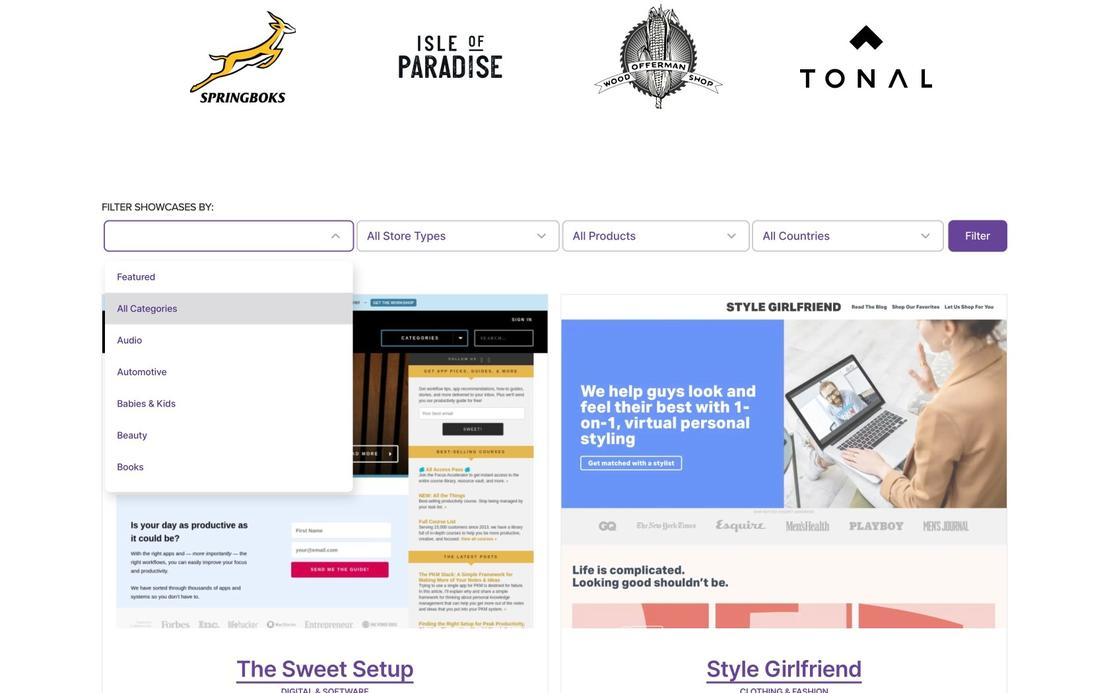 Task type: vqa. For each thing, say whether or not it's contained in the screenshot.
Open account menu IMAGE
no



Task type: describe. For each thing, give the bounding box(es) containing it.
3 option from the top
[[105, 325, 353, 356]]

8 option from the top
[[105, 483, 353, 515]]

7 option from the top
[[105, 451, 353, 483]]

2 option from the top
[[105, 293, 353, 325]]

4 option from the top
[[105, 356, 353, 388]]

1 option from the top
[[105, 261, 353, 293]]

official springboks online store image
[[190, 11, 296, 103]]

2 angle down image from the left
[[534, 228, 550, 244]]



Task type: locate. For each thing, give the bounding box(es) containing it.
1 angle down image from the left
[[328, 228, 344, 244]]

angle down image
[[328, 228, 344, 244], [534, 228, 550, 244]]

0 horizontal spatial angle down image
[[328, 228, 344, 244]]

offerman woodshop image
[[593, 2, 725, 112]]

list box
[[105, 261, 353, 515]]

angle down image
[[724, 228, 740, 244]]

tonal image
[[801, 25, 933, 88]]

option
[[105, 261, 353, 293], [105, 293, 353, 325], [105, 325, 353, 356], [105, 356, 353, 388], [105, 388, 353, 420], [105, 420, 353, 451], [105, 451, 353, 483], [105, 483, 353, 515]]

none field angle down
[[563, 220, 751, 252]]

1 horizontal spatial angle down image
[[534, 228, 550, 244]]

None field
[[104, 220, 355, 515], [357, 220, 560, 252], [563, 220, 751, 252], [753, 220, 945, 252], [114, 228, 319, 245], [104, 220, 355, 515], [357, 220, 560, 252], [753, 220, 945, 252], [114, 228, 319, 245]]

6 option from the top
[[105, 420, 353, 451]]

5 option from the top
[[105, 388, 353, 420]]

isle of paradise image
[[398, 27, 504, 86]]



